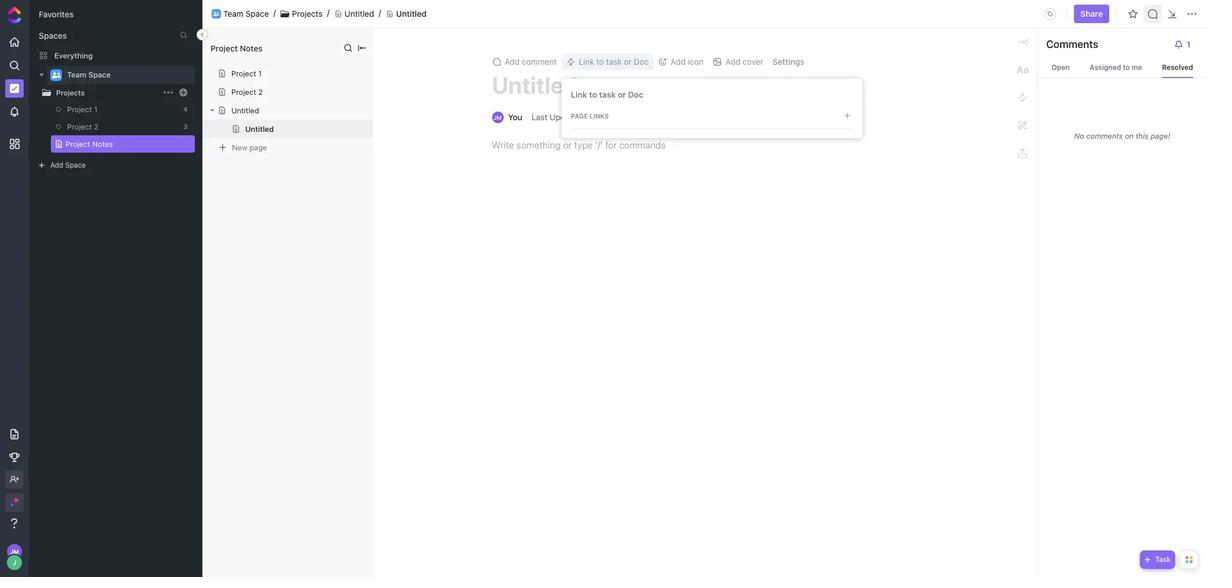 Task type: describe. For each thing, give the bounding box(es) containing it.
spaces
[[39, 31, 67, 40]]

space for the leftmost "team space" 'link'
[[88, 70, 111, 79]]

favorites button
[[39, 9, 74, 19]]

0 horizontal spatial projects
[[56, 88, 85, 97]]

no
[[1074, 131, 1084, 140]]

on
[[1125, 131, 1134, 140]]

0 horizontal spatial team
[[67, 70, 86, 79]]

1 vertical spatial task
[[599, 90, 616, 99]]

no comments on this page!
[[1074, 131, 1170, 140]]

1 horizontal spatial projects
[[292, 8, 323, 18]]

1 vertical spatial link
[[571, 90, 587, 99]]

user friends image
[[52, 72, 60, 79]]

me
[[1132, 63, 1142, 72]]

resolved
[[1162, 63, 1193, 72]]

project 1 link
[[56, 101, 176, 118]]

space for the topmost "team space" 'link'
[[246, 8, 269, 18]]

today
[[587, 112, 610, 122]]

favorites
[[39, 9, 74, 19]]

open
[[1052, 63, 1070, 72]]

settings
[[773, 57, 804, 67]]

project 2 link
[[56, 118, 176, 135]]

1 horizontal spatial team
[[223, 8, 243, 18]]

add icon
[[671, 57, 704, 67]]

0 vertical spatial team space link
[[223, 8, 269, 19]]

0 vertical spatial project notes
[[211, 43, 263, 53]]

add cover
[[726, 57, 763, 67]]

doc inside dropdown button
[[634, 57, 649, 67]]

last updated: today at 11:53
[[532, 112, 642, 122]]

add for add icon
[[671, 57, 686, 67]]

page
[[571, 112, 588, 119]]

0 horizontal spatial 2
[[94, 122, 98, 131]]

icon
[[688, 57, 704, 67]]

page
[[250, 143, 267, 152]]

4
[[183, 105, 187, 113]]

1 inside project 1 link
[[94, 105, 97, 114]]

new page
[[232, 143, 267, 152]]

add for add comment
[[505, 57, 520, 67]]

0 horizontal spatial project notes
[[65, 139, 113, 149]]

page links
[[571, 112, 609, 119]]

comment
[[522, 57, 557, 67]]

assigned
[[1090, 63, 1121, 72]]

or inside link to task or doc dropdown button
[[624, 57, 632, 67]]



Task type: vqa. For each thing, say whether or not it's contained in the screenshot.
Use inside Button
no



Task type: locate. For each thing, give the bounding box(es) containing it.
link to task or doc
[[579, 57, 649, 67], [571, 90, 643, 99]]

0 vertical spatial team
[[223, 8, 243, 18]]

link up page
[[571, 90, 587, 99]]

0 vertical spatial team space
[[223, 8, 269, 18]]

1 horizontal spatial project 1
[[231, 69, 262, 78]]

link
[[579, 57, 594, 67], [571, 90, 587, 99]]

or
[[624, 57, 632, 67], [618, 90, 626, 99]]

0 vertical spatial notes
[[240, 43, 263, 53]]

to up page links
[[589, 90, 597, 99]]

1 vertical spatial space
[[88, 70, 111, 79]]

space down the 'project notes' link on the top of the page
[[65, 161, 86, 169]]

1 vertical spatial project notes
[[65, 139, 113, 149]]

0 vertical spatial link
[[579, 57, 594, 67]]

task
[[1155, 555, 1171, 564]]

this
[[1136, 131, 1149, 140]]

1 vertical spatial projects
[[56, 88, 85, 97]]

0 vertical spatial task
[[606, 57, 622, 67]]

0 vertical spatial doc
[[634, 57, 649, 67]]

11:53
[[622, 112, 642, 122]]

project notes up add space
[[65, 139, 113, 149]]

project 1
[[231, 69, 262, 78], [67, 105, 97, 114]]

add
[[505, 57, 520, 67], [671, 57, 686, 67], [726, 57, 740, 67], [50, 161, 63, 169]]

space right user friends icon
[[246, 8, 269, 18]]

notes inside the 'project notes' link
[[92, 139, 113, 149]]

link inside link to task or doc dropdown button
[[579, 57, 594, 67]]

1 horizontal spatial notes
[[240, 43, 263, 53]]

last
[[532, 112, 547, 122]]

0 horizontal spatial space
[[65, 161, 86, 169]]

1 vertical spatial project 2
[[67, 122, 98, 131]]

team space
[[223, 8, 269, 18], [67, 70, 111, 79]]

untitled
[[345, 8, 374, 18], [396, 8, 427, 18], [492, 71, 578, 98], [231, 106, 259, 115], [245, 124, 274, 134]]

projects link
[[292, 8, 323, 19], [18, 86, 161, 99], [56, 88, 161, 97]]

0 horizontal spatial project 2
[[67, 122, 98, 131]]

user friends image
[[213, 12, 219, 16]]

add for add cover
[[726, 57, 740, 67]]

team space link down everything link on the left top of page
[[67, 66, 187, 84]]

0 vertical spatial 2
[[258, 87, 263, 97]]

to inside dropdown button
[[596, 57, 604, 67]]

add comment
[[505, 57, 557, 67]]

updated:
[[550, 112, 584, 122]]

project 2 up new page
[[231, 87, 263, 97]]

0 vertical spatial link to task or doc
[[579, 57, 649, 67]]

or up at
[[618, 90, 626, 99]]

1 horizontal spatial space
[[88, 70, 111, 79]]

1 vertical spatial 1
[[94, 105, 97, 114]]

1 vertical spatial team space
[[67, 70, 111, 79]]

cover
[[743, 57, 763, 67]]

space down everything link on the left top of page
[[88, 70, 111, 79]]

link right the comment
[[579, 57, 594, 67]]

team space inside 'link'
[[67, 70, 111, 79]]

project 2 up the 'project notes' link on the top of the page
[[67, 122, 98, 131]]

0 horizontal spatial team space link
[[67, 66, 187, 84]]

everything link
[[29, 46, 202, 65]]

1
[[258, 69, 262, 78], [94, 105, 97, 114]]

to up links
[[596, 57, 604, 67]]

1 horizontal spatial 1
[[258, 69, 262, 78]]

0 horizontal spatial 1
[[94, 105, 97, 114]]

0 horizontal spatial team space
[[67, 70, 111, 79]]

link to task or doc button
[[561, 54, 653, 70]]

task
[[606, 57, 622, 67], [599, 90, 616, 99]]

team space for the leftmost "team space" 'link'
[[67, 70, 111, 79]]

assigned to me
[[1090, 63, 1142, 72]]

0 vertical spatial project 2
[[231, 87, 263, 97]]

team space link
[[223, 8, 269, 19], [67, 66, 187, 84]]

1 vertical spatial project 1
[[67, 105, 97, 114]]

1 horizontal spatial team space
[[223, 8, 269, 18]]

new
[[232, 143, 248, 152]]

2 up page
[[258, 87, 263, 97]]

2 up the 'project notes' link on the top of the page
[[94, 122, 98, 131]]

to left the me
[[1123, 63, 1130, 72]]

project notes
[[211, 43, 263, 53], [65, 139, 113, 149]]

0 vertical spatial space
[[246, 8, 269, 18]]

project
[[211, 43, 238, 53], [231, 69, 256, 78], [231, 87, 256, 97], [67, 105, 92, 114], [67, 122, 92, 131], [65, 139, 90, 149]]

0 vertical spatial project 1
[[231, 69, 262, 78]]

add space
[[50, 161, 86, 169]]

project notes link
[[54, 135, 176, 153]]

at
[[612, 112, 620, 122]]

2 horizontal spatial space
[[246, 8, 269, 18]]

page!
[[1151, 131, 1170, 140]]

link to task or doc inside dropdown button
[[579, 57, 649, 67]]

team space link right user friends icon
[[223, 8, 269, 19]]

0 horizontal spatial project 1
[[67, 105, 97, 114]]

team
[[223, 8, 243, 18], [67, 70, 86, 79]]

share
[[1080, 9, 1103, 19]]

doc left add icon
[[634, 57, 649, 67]]

1 horizontal spatial project 2
[[231, 87, 263, 97]]

1 horizontal spatial team space link
[[223, 8, 269, 19]]

task up links
[[599, 90, 616, 99]]

0 vertical spatial projects
[[292, 8, 323, 18]]

add for add space
[[50, 161, 63, 169]]

team space down everything
[[67, 70, 111, 79]]

everything
[[54, 51, 93, 60]]

doc up 11:53
[[628, 90, 643, 99]]

0 vertical spatial or
[[624, 57, 632, 67]]

task up at
[[606, 57, 622, 67]]

1 vertical spatial link to task or doc
[[571, 90, 643, 99]]

project 2 inside project 2 link
[[67, 122, 98, 131]]

or up 11:53
[[624, 57, 632, 67]]

1 vertical spatial notes
[[92, 139, 113, 149]]

1 vertical spatial team space link
[[67, 66, 187, 84]]

1 vertical spatial 2
[[94, 122, 98, 131]]

team down everything
[[67, 70, 86, 79]]

links
[[590, 112, 609, 119]]

space
[[246, 8, 269, 18], [88, 70, 111, 79], [65, 161, 86, 169]]

1 vertical spatial doc
[[628, 90, 643, 99]]

0 horizontal spatial notes
[[92, 139, 113, 149]]

2
[[258, 87, 263, 97], [94, 122, 98, 131]]

1 horizontal spatial 2
[[258, 87, 263, 97]]

1 vertical spatial team
[[67, 70, 86, 79]]

project 2
[[231, 87, 263, 97], [67, 122, 98, 131]]

team space for the topmost "team space" 'link'
[[223, 8, 269, 18]]

3
[[183, 123, 187, 130]]

projects
[[292, 8, 323, 18], [56, 88, 85, 97]]

doc
[[634, 57, 649, 67], [628, 90, 643, 99]]

1 horizontal spatial project notes
[[211, 43, 263, 53]]

0 vertical spatial 1
[[258, 69, 262, 78]]

project notes down user friends icon
[[211, 43, 263, 53]]

2 vertical spatial space
[[65, 161, 86, 169]]

task inside dropdown button
[[606, 57, 622, 67]]

team space right user friends icon
[[223, 8, 269, 18]]

link to task or doc up at
[[579, 57, 649, 67]]

comments
[[1046, 38, 1098, 50]]

team right user friends icon
[[223, 8, 243, 18]]

spaces link
[[29, 31, 67, 40]]

link to task or doc up links
[[571, 90, 643, 99]]

comments
[[1086, 131, 1123, 140]]

notes
[[240, 43, 263, 53], [92, 139, 113, 149]]

to
[[596, 57, 604, 67], [1123, 63, 1130, 72], [589, 90, 597, 99]]

1 vertical spatial or
[[618, 90, 626, 99]]



